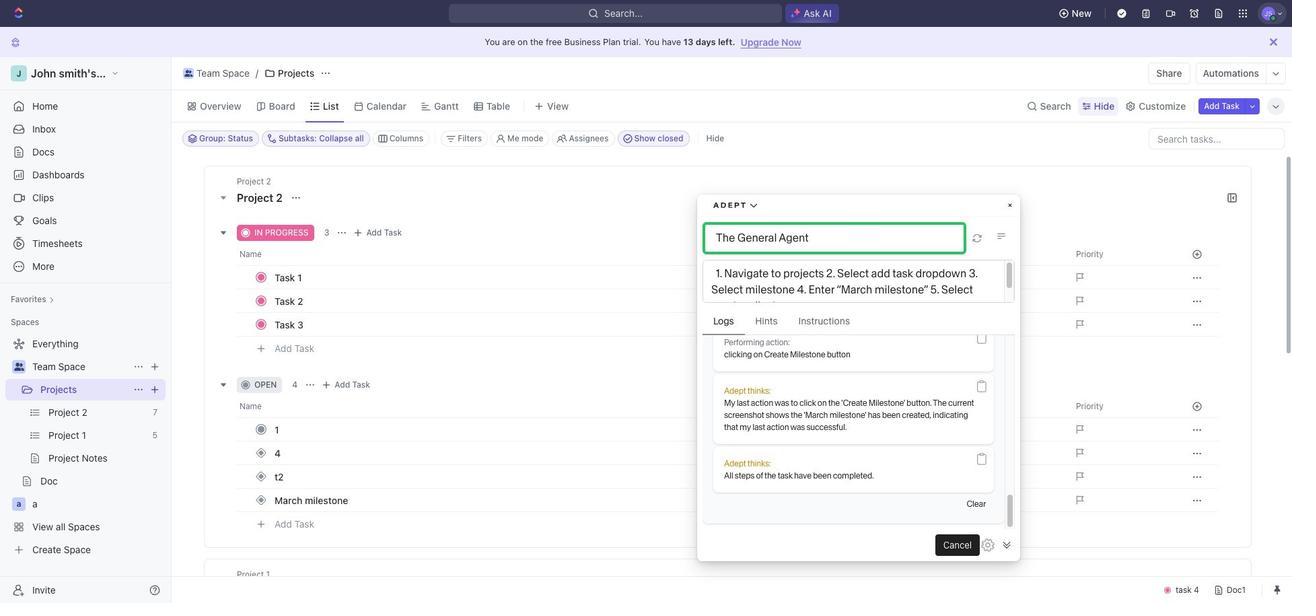 Task type: locate. For each thing, give the bounding box(es) containing it.
Search tasks... text field
[[1150, 129, 1284, 149]]

john smith's workspace, , element
[[11, 65, 27, 81]]

user group image
[[14, 363, 24, 371]]

tree
[[5, 333, 166, 561]]



Task type: vqa. For each thing, say whether or not it's contained in the screenshot.
'SEARCH TASKS...' text box
yes



Task type: describe. For each thing, give the bounding box(es) containing it.
tree inside sidebar navigation
[[5, 333, 166, 561]]

user group image
[[184, 70, 193, 77]]

a, , element
[[12, 497, 26, 511]]

sidebar navigation
[[0, 57, 174, 603]]



